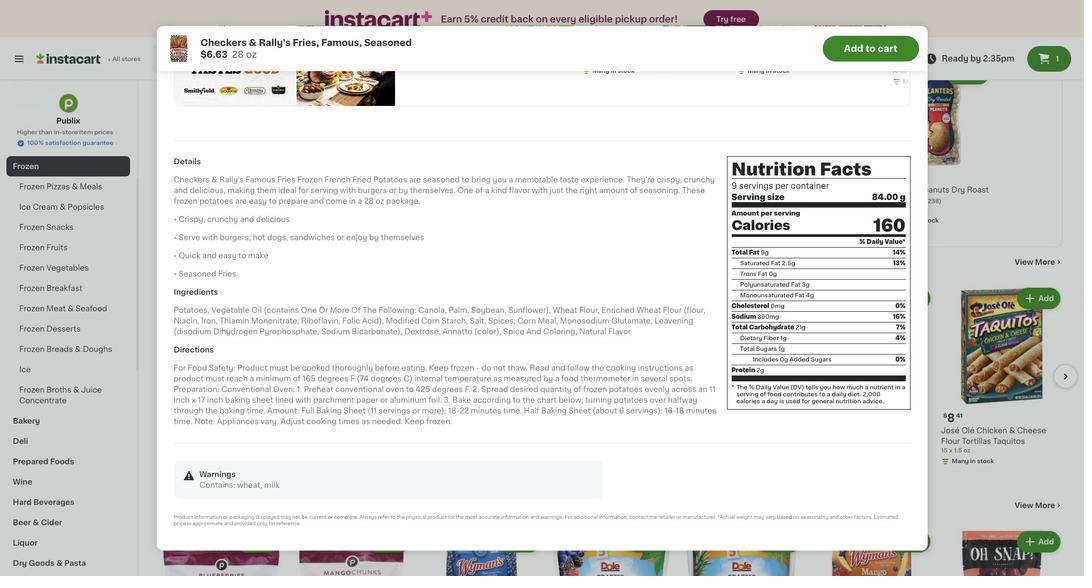 Task type: locate. For each thing, give the bounding box(es) containing it.
1 horizontal spatial smithfield
[[892, 26, 931, 34]]

the inside * the % daily value (dv) tells you how much a nutrient in a serving of food contributes to a daily diet. 2,000 calories a day is used for general nutrition advice.
[[736, 385, 748, 391]]

1 5 from the left
[[557, 413, 564, 424]]

0 horizontal spatial not
[[292, 515, 300, 520]]

one
[[457, 187, 473, 195], [301, 307, 317, 314]]

the left physical
[[397, 515, 405, 520]]

1 vertical spatial item carousel region
[[161, 282, 1078, 482]]

easy down burgers,
[[218, 252, 237, 260]]

you left the how
[[820, 385, 831, 391]]

1 horizontal spatial may
[[754, 515, 764, 520]]

dumplings for p.f. chang's home menu chicken dumplings frozen appetizer 8.2 oz
[[584, 438, 624, 445]]

p.f. inside p.f. chang's home menu chicken dumplings frozen appetizer 8.2 oz
[[551, 427, 563, 435]]

smithfield inside smithfield hometown original bacon
[[892, 26, 931, 34]]

dogs,
[[267, 234, 288, 242]]

directions
[[174, 347, 214, 354]]

tortillas
[[962, 438, 991, 445]]

planters deluxe whole cashews down bring
[[447, 186, 532, 205]]

1 ice from the top
[[19, 203, 31, 211]]

lightly inside planters cashews halves & pieces lightly salted
[[694, 197, 719, 205]]

• serve with burgers, hot dogs, sandwiches or enjoy by themselves
[[174, 234, 424, 242]]

p.f. inside p.f. chang's home menu pork dumplings frozen appetizer
[[681, 427, 693, 435]]

0 vertical spatial famous
[[617, 26, 647, 34]]

1 vertical spatial the
[[736, 385, 748, 391]]

3 • from the top
[[174, 252, 177, 260]]

many in stock down (748)
[[787, 229, 829, 234]]

0 vertical spatial frozen snacks link
[[6, 217, 130, 238]]

0 vertical spatial fries
[[277, 176, 295, 184]]

0 horizontal spatial home
[[497, 427, 519, 435]]

0 vertical spatial keep
[[429, 365, 449, 372]]

foil.
[[428, 397, 442, 404]]

degrees
[[317, 376, 348, 383], [371, 376, 402, 383], [432, 386, 463, 394]]

seasoned inside checkers & rally's fries, famous, seasoned
[[324, 438, 362, 445]]

dumplings down (about on the bottom
[[584, 438, 624, 445]]

view more link for frozen fruits
[[1015, 501, 1063, 511]]

home inside publix fully cooked home style beef meatballs
[[497, 427, 519, 435]]

1 vertical spatial 16 oz
[[886, 207, 901, 213]]

1 vertical spatial seafood
[[76, 305, 107, 313]]

1 horizontal spatial menu
[[752, 427, 773, 435]]

1 31 from the left
[[566, 413, 572, 419]]

2 dumplings from the left
[[681, 438, 722, 445]]

publix inside publix fully cooked home style beef meatballs
[[421, 427, 444, 435]]

thermometer
[[581, 376, 630, 383]]

sodium
[[732, 315, 756, 320], [321, 328, 350, 336]]

good
[[404, 27, 430, 36]]

1 horizontal spatial must
[[269, 365, 288, 372]]

1 inch from the left
[[174, 397, 190, 404]]

seasoned for checkers & rally's fries, famous, seasoned $6.63 28 oz
[[364, 38, 412, 47]]

cashews down $ 15 99
[[447, 197, 481, 205]]

seasoned down "express icon"
[[364, 38, 412, 47]]

1 vertical spatial one
[[301, 307, 317, 314]]

cheese inside el monterey chicken & cheese taquitos
[[248, 427, 277, 435]]

17
[[198, 397, 205, 404]]

to up general
[[819, 392, 825, 398]]

snacks & candy link
[[6, 136, 130, 156]]

total up saturated in the top right of the page
[[732, 250, 748, 256]]

1 deluxe from the left
[[480, 186, 506, 194]]

liquor link
[[6, 533, 130, 554]]

1 horizontal spatial product
[[428, 515, 447, 520]]

0 vertical spatial product
[[174, 376, 204, 383]]

63 for publix
[[436, 413, 444, 419]]

item carousel region
[[161, 0, 1063, 11], [161, 282, 1078, 482]]

1 0% from the top
[[896, 304, 906, 310]]

sheet
[[344, 408, 366, 415], [569, 408, 591, 415]]

% up 'calories'
[[749, 385, 754, 391]]

in left several
[[632, 376, 639, 383]]

0 horizontal spatial seafood
[[43, 122, 75, 130]]

19 for lightly
[[572, 172, 578, 178]]

& up 100%
[[34, 122, 41, 130]]

0% down 4%
[[896, 357, 906, 363]]

(contains
[[264, 307, 299, 314]]

to
[[866, 44, 876, 52], [462, 176, 469, 184], [269, 198, 277, 205], [238, 252, 246, 260], [406, 386, 414, 394], [819, 392, 825, 398], [513, 397, 521, 404], [391, 515, 396, 520]]

lightly down these
[[694, 197, 719, 205]]

time.
[[247, 408, 265, 415], [503, 408, 522, 415], [174, 418, 193, 426]]

1 vertical spatial meat
[[46, 305, 66, 313]]

frozen inside frozen vegetables link
[[19, 264, 45, 272]]

frozen up the temperature
[[451, 365, 474, 372]]

1 home from the left
[[497, 427, 519, 435]]

ice for ice
[[19, 366, 31, 374]]

1 vertical spatial famous,
[[291, 438, 322, 445]]

value
[[773, 385, 789, 391]]

chicken inside josé olé chicken & cheese flour tortillas taquitos 15 x 1.5 oz
[[977, 427, 1007, 435]]

2 planters from the left
[[557, 186, 588, 194]]

fries, for checkers & rally's fries, famous, seasoned $6.63 28 oz
[[293, 38, 319, 47]]

5 planters from the left
[[886, 186, 917, 194]]

1 sheet from the left
[[344, 408, 366, 415]]

1 horizontal spatial frozen
[[451, 365, 474, 372]]

publix logo image
[[58, 93, 78, 113]]

meatballs
[[440, 438, 477, 445]]

item
[[79, 130, 93, 135]]

serve
[[179, 234, 200, 242]]

cheese inside josé olé chicken & cheese flour tortillas taquitos 15 x 1.5 oz
[[1017, 427, 1046, 435]]

of inside * the % daily value (dv) tells you how much a nutrient in a serving of food contributes to a daily diet. 2,000 calories a day is used for general nutrition advice.
[[760, 392, 766, 398]]

frozen inside p.f. chang's home menu pork dumplings frozen appetizer
[[724, 438, 749, 445]]

0 horizontal spatial on
[[536, 15, 548, 24]]

& inside planters cashews halves & pieces lightly salted
[[763, 186, 769, 194]]

1 vertical spatial beverages
[[33, 499, 74, 506]]

beverages up cider
[[33, 499, 74, 506]]

13%
[[893, 261, 906, 267]]

1 taquitos from the left
[[161, 438, 193, 445]]

snacks down higher
[[13, 142, 41, 150]]

service type group
[[626, 48, 774, 70]]

1 $ 5 31 from the left
[[553, 413, 572, 424]]

appetizer inside p.f. chang's home menu chicken dumplings frozen appetizer 8.2 oz
[[551, 449, 587, 456]]

None search field
[[153, 44, 612, 74]]

view more link for frozen snacks
[[1015, 257, 1063, 268]]

home for p.f. chang's home menu pork dumplings frozen appetizer
[[727, 427, 750, 435]]

1 horizontal spatial meat
[[46, 305, 66, 313]]

smithfield for cut
[[737, 26, 775, 34]]

appetizer for pork
[[751, 438, 787, 445]]

by inside for food safety: product must be cooked thoroughly before eating. keep frozen - do not thaw. read and follow the cooking instructions as product must reach a minimum of 165 degrees f (74 degrees c) internal temperature as measured by a food thermometer in several spots. preparation: conventional oven: 1. preheat conventional oven to 425 degrees f. 2. spread desired quantity of frozen potatoes evenly across an 11 inch x 17 inch baking sheet lined with parchment paper or aluminum foil. 3. bake according to the chart below; turning potatoes over halfway through the baking time. amount: full baking sheet (11 servings or more): 18-22 minutes time. half baking sheet (about 6 servings): 16-18 minutes time. note: appliances vary. adjust cooking times as needed. keep frozen.
[[543, 376, 553, 383]]

planters for "product" group containing 3
[[886, 186, 917, 194]]

2 vertical spatial publix
[[421, 427, 444, 435]]

2 horizontal spatial as
[[685, 365, 693, 372]]

$ 3 37
[[888, 172, 908, 183]]

in inside for food safety: product must be cooked thoroughly before eating. keep frozen - do not thaw. read and follow the cooking instructions as product must reach a minimum of 165 degrees f (74 degrees c) internal temperature as measured by a food thermometer in several spots. preparation: conventional oven: 1. preheat conventional oven to 425 degrees f. 2. spread desired quantity of frozen potatoes evenly across an 11 inch x 17 inch baking sheet lined with parchment paper or aluminum foil. 3. bake according to the chart below; turning potatoes over halfway through the baking time. amount: full baking sheet (11 servings or more): 18-22 minutes time. half baking sheet (about 6 servings): 16-18 minutes time. note: appliances vary. adjust cooking times as needed. keep frozen.
[[632, 376, 639, 383]]

$ inside $ 3 37
[[888, 172, 892, 178]]

1 vertical spatial fruits
[[203, 500, 238, 511]]

chang's inside p.f. chang's home menu chicken dumplings frozen appetizer 8.2 oz
[[565, 427, 595, 435]]

frozen link
[[6, 156, 130, 177]]

seasoned up ingredients at bottom left
[[179, 271, 216, 278]]

or down potatoes
[[389, 187, 397, 195]]

fruits up the frozen vegetables at the left of page
[[46, 244, 68, 252]]

serving up 'calories'
[[736, 392, 759, 398]]

dumplings inside p.f. chang's home menu chicken dumplings frozen appetizer 8.2 oz
[[584, 438, 624, 445]]

rally's inside 'checkers & rally's famous fries frozen french fried potatoes are seasoned to bring you a memorable taste experience. they're crispy, crunchy and delicious, making them ideal for serving with burgers or by themselves. one of a kind flavor with just the right amount of seasoning. these frozen potatoes are easy to prepare and come in a 28 oz package.'
[[219, 176, 244, 184]]

concentrate
[[19, 397, 67, 405]]

16
[[892, 68, 899, 74], [886, 207, 893, 213]]

servings):
[[626, 408, 663, 415]]

1g down "fiber" at the right of page
[[778, 347, 785, 353]]

glutamate,
[[611, 318, 653, 325]]

2 smithfield from the left
[[892, 26, 931, 34]]

frozen left desserts
[[19, 326, 45, 333]]

fries, left magical
[[293, 38, 319, 47]]

checkers for checkers & rally's fries, famous, seasoned
[[291, 427, 327, 435]]

flavor
[[509, 187, 530, 195]]

1 horizontal spatial dry
[[951, 186, 965, 194]]

& right cream
[[60, 203, 66, 211]]

serving
[[732, 193, 765, 201]]

the up thermometer
[[592, 365, 604, 372]]

frozen snacks down cream
[[19, 224, 74, 231]]

0 vertical spatial 16
[[892, 68, 899, 74]]

(flour,
[[684, 307, 705, 314]]

0 vertical spatial for
[[174, 365, 186, 372]]

as
[[685, 365, 693, 372], [493, 376, 502, 383], [362, 418, 370, 426]]

per up size
[[775, 182, 789, 190]]

for inside for food safety: product must be cooked thoroughly before eating. keep frozen - do not thaw. read and follow the cooking instructions as product must reach a minimum of 165 degrees f (74 degrees c) internal temperature as measured by a food thermometer in several spots. preparation: conventional oven: 1. preheat conventional oven to 425 degrees f. 2. spread desired quantity of frozen potatoes evenly across an 11 inch x 17 inch baking sheet lined with parchment paper or aluminum foil. 3. bake according to the chart below; turning potatoes over halfway through the baking time. amount: full baking sheet (11 servings or more): 18-22 minutes time. half baking sheet (about 6 servings): 16-18 minutes time. note: appliances vary. adjust cooking times as needed. keep frozen.
[[174, 365, 186, 372]]

19 up these
[[681, 172, 688, 178]]

a up 'quantity'
[[555, 376, 559, 383]]

$ 6 63 for checkers
[[293, 413, 314, 424]]

potatoes up "servings):"
[[614, 397, 648, 404]]

ice up concentrate on the left
[[19, 366, 31, 374]]

serving
[[311, 187, 338, 195], [774, 211, 800, 217], [736, 392, 759, 398]]

oven
[[386, 386, 404, 394]]

fries inside 'checkers & rally's famous fries frozen french fried potatoes are seasoned to bring you a memorable taste experience. they're crispy, crunchy and delicious, making them ideal for serving with burgers or by themselves. one of a kind flavor with just the right amount of seasoning. these frozen potatoes are easy to prepare and come in a 28 oz package.'
[[277, 176, 295, 184]]

1 horizontal spatial information
[[501, 515, 529, 520]]

be left the cooked
[[290, 365, 300, 372]]

bare
[[830, 427, 847, 435]]

0 vertical spatial fruits
[[46, 244, 68, 252]]

a up general
[[827, 392, 830, 398]]

oz inside josé olé chicken & cheese flour tortillas taquitos 15 x 1.5 oz
[[964, 448, 971, 454]]

2 horizontal spatial frozen
[[583, 386, 607, 394]]

and inside for food safety: product must be cooked thoroughly before eating. keep frozen - do not thaw. read and follow the cooking instructions as product must reach a minimum of 165 degrees f (74 degrees c) internal temperature as measured by a food thermometer in several spots. preparation: conventional oven: 1. preheat conventional oven to 425 degrees f. 2. spread desired quantity of frozen potatoes evenly across an 11 inch x 17 inch baking sheet lined with parchment paper or aluminum foil. 3. bake according to the chart below; turning potatoes over halfway through the baking time. amount: full baking sheet (11 servings or more): 18-22 minutes time. half baking sheet (about 6 servings): 16-18 minutes time. note: appliances vary. adjust cooking times as needed. keep frozen.
[[551, 365, 565, 372]]

whole down facts at the right top of the page
[[837, 186, 861, 194]]

spo
[[404, 40, 416, 45], [198, 45, 210, 50]]

checkers inside 'checkers & rally's famous fries frozen french fried potatoes are seasoned to bring you a memorable taste experience. they're crispy, crunchy and delicious, making them ideal for serving with burgers or by themselves. one of a kind flavor with just the right amount of seasoning. these frozen potatoes are easy to prepare and come in a 28 oz package.'
[[174, 176, 210, 184]]

menu inside p.f. chang's home menu chicken dumplings frozen appetizer 8.2 oz
[[622, 427, 643, 435]]

smithfield for original
[[892, 26, 931, 34]]

2 whole from the left
[[837, 186, 861, 194]]

frozen up frozen breakfast
[[19, 264, 45, 272]]

daily up day at the bottom
[[756, 385, 771, 391]]

% inside * the % daily value (dv) tells you how much a nutrient in a serving of food contributes to a daily diet. 2,000 calories a day is used for general nutrition advice.
[[749, 385, 754, 391]]

a
[[509, 176, 513, 184], [485, 187, 489, 195], [358, 198, 362, 205], [250, 376, 254, 383], [555, 376, 559, 383], [865, 385, 868, 391], [902, 385, 905, 391], [827, 392, 830, 398], [762, 399, 765, 405]]

&
[[249, 38, 257, 47], [35, 81, 42, 89], [34, 122, 41, 130], [43, 142, 49, 150], [211, 176, 218, 184], [72, 183, 78, 191], [763, 186, 769, 194], [60, 203, 66, 211], [68, 305, 74, 313], [75, 346, 81, 353], [73, 387, 79, 394], [240, 427, 246, 435], [328, 427, 334, 435], [1009, 427, 1015, 435], [33, 519, 39, 527], [56, 560, 63, 567]]

3 planters from the left
[[667, 186, 697, 194]]

0g inside trans fat 0g polyunsaturated fat 3g monounsaturated fat 4g
[[769, 272, 777, 278]]

28
[[232, 50, 244, 58], [364, 198, 374, 205]]

frozen inside frozen breakfast link
[[19, 285, 45, 292]]

• left 'serve'
[[174, 234, 177, 242]]

0 horizontal spatial whole
[[508, 186, 532, 194]]

18
[[676, 408, 684, 415]]

publix inside popup button
[[866, 55, 892, 63]]

1 vertical spatial 16
[[886, 207, 893, 213]]

ice for ice cream & popsicles
[[19, 203, 31, 211]]

$ inside $ 15 99
[[449, 172, 453, 178]]

one inside potatoes, vegetable oil (contains one or more of the following: canola, palm, soybean, sunflower), wheat flour, enriched wheat flour (flour, niacin, iron, thiamin mononitrate, riboflavin, folic acid), modified corn starch, salt, spices, corn meal, monosodium glutamate, leavening (disodium dihydrogen pyrophosphate, sodium bicarbonate), dextrose, annatto (color), spice and coloring, natural flavor
[[301, 307, 317, 314]]

by up package.
[[398, 187, 408, 195]]

2 5 from the left
[[687, 413, 695, 424]]

1 horizontal spatial spo
[[404, 40, 416, 45]]

1 whole from the left
[[508, 186, 532, 194]]

not
[[493, 365, 506, 372], [292, 515, 300, 520]]

serving inside 'checkers & rally's famous fries frozen french fried potatoes are seasoned to bring you a memorable taste experience. they're crispy, crunchy and delicious, making them ideal for serving with burgers or by themselves. one of a kind flavor with just the right amount of seasoning. these frozen potatoes are easy to prepare and come in a 28 oz package.'
[[311, 187, 338, 195]]

2 menu from the left
[[752, 427, 773, 435]]

riboflavin,
[[301, 318, 340, 325]]

publix for publix fully cooked home style beef meatballs
[[421, 427, 444, 435]]

prepared
[[13, 458, 48, 466]]

chart
[[537, 397, 557, 404]]

many in stock down (238) at the right top
[[897, 218, 939, 224]]

easy down them
[[249, 198, 267, 205]]

seafood inside 'link'
[[76, 305, 107, 313]]

planters down $ 9 09
[[776, 186, 807, 194]]

1 planters from the left
[[447, 186, 478, 194]]

home inside p.f. chang's home menu chicken dumplings frozen appetizer 8.2 oz
[[597, 427, 620, 435]]

0%
[[896, 304, 906, 310], [896, 357, 906, 363]]

2 ice from the top
[[19, 366, 31, 374]]

1 horizontal spatial sugars
[[811, 357, 832, 363]]

bacon inside smithfield hometown original bacon
[[923, 48, 947, 55]]

$ inside $ 9 09
[[778, 172, 782, 178]]

4 • from the top
[[174, 271, 177, 278]]

daily inside * the % daily value (dv) tells you how much a nutrient in a serving of food contributes to a daily diet. 2,000 calories a day is used for general nutrition advice.
[[756, 385, 771, 391]]

information right accurate
[[501, 515, 529, 520]]

1 vertical spatial product
[[428, 515, 447, 520]]

2 horizontal spatial 8
[[947, 413, 955, 424]]

1 menu from the left
[[622, 427, 643, 435]]

for food safety: product must be cooked thoroughly before eating. keep frozen - do not thaw. read and follow the cooking instructions as product must reach a minimum of 165 degrees f (74 degrees c) internal temperature as measured by a food thermometer in several spots. preparation: conventional oven: 1. preheat conventional oven to 425 degrees f. 2. spread desired quantity of frozen potatoes evenly across an 11 inch x 17 inch baking sheet lined with parchment paper or aluminum foil. 3. bake according to the chart below; turning potatoes over halfway through the baking time. amount: full baking sheet (11 servings or more): 18-22 minutes time. half baking sheet (about 6 servings): 16-18 minutes time. note: appliances vary. adjust cooking times as needed. keep frozen.
[[174, 365, 717, 426]]

0 vertical spatial frozen fruits link
[[6, 238, 130, 258]]

frozen vegetables
[[19, 264, 89, 272]]

2 31 from the left
[[696, 413, 702, 419]]

2 information from the left
[[501, 515, 529, 520]]

vegetables
[[46, 264, 89, 272]]

pizzas
[[46, 183, 70, 191]]

2 p.f. from the left
[[681, 427, 693, 435]]

0 horizontal spatial dry
[[13, 560, 27, 567]]

time. up monterey
[[174, 418, 193, 426]]

1 horizontal spatial servings
[[739, 182, 773, 190]]

home inside p.f. chang's home menu pork dumplings frozen appetizer
[[727, 427, 750, 435]]

• for • serve with burgers, hot dogs, sandwiches or enjoy by themselves
[[174, 234, 177, 242]]

15 left 99
[[453, 172, 466, 183]]

the up mixed
[[565, 187, 578, 195]]

2 chang's from the left
[[695, 427, 725, 435]]

0 horizontal spatial rally's
[[219, 176, 244, 184]]

contact
[[629, 515, 648, 520]]

planters cashews halves & pieces lightly salted
[[667, 186, 769, 205]]

easy inside 'checkers & rally's famous fries frozen french fried potatoes are seasoned to bring you a memorable taste experience. they're crispy, crunchy and delicious, making them ideal for serving with burgers or by themselves. one of a kind flavor with just the right amount of seasoning. these frozen potatoes are easy to prepare and come in a 28 oz package.'
[[249, 198, 267, 205]]

2 may from the left
[[754, 515, 764, 520]]

prepared foods
[[13, 458, 74, 466]]

0 vertical spatial be
[[290, 365, 300, 372]]

baking down the parchment
[[316, 408, 342, 415]]

1 63 from the left
[[306, 413, 314, 419]]

1 minutes from the left
[[471, 408, 501, 415]]

to inside * the % daily value (dv) tells you how much a nutrient in a serving of food contributes to a daily diet. 2,000 calories a day is used for general nutrition advice.
[[819, 392, 825, 398]]

dumplings inside p.f. chang's home menu pork dumplings frozen appetizer
[[681, 438, 722, 445]]

frozen snacks up • seasoned fries
[[161, 256, 247, 268]]

bacon for hometown
[[923, 48, 947, 55]]

0 horizontal spatial fruits
[[46, 244, 68, 252]]

1
[[1056, 55, 1059, 63]]

crispy,
[[179, 216, 205, 223]]

spices,
[[488, 318, 516, 325]]

1 view more link from the top
[[1015, 257, 1063, 268]]

2 inch from the left
[[207, 397, 223, 404]]

chicken inside el monterey chicken & cheese taquitos
[[208, 427, 238, 435]]

2 minutes from the left
[[686, 408, 717, 415]]

saturated fat 2.5g
[[740, 261, 795, 267]]

19 up mixed
[[572, 172, 578, 178]]

food down follow
[[561, 376, 579, 383]]

keep
[[429, 365, 449, 372], [405, 418, 424, 426]]

1 horizontal spatial salted
[[721, 197, 745, 205]]

checkers & rally's fries, famous, seasoned $6.63 28 oz
[[200, 38, 412, 58]]

rally's inside checkers & rally's fries, famous, seasoned
[[336, 427, 361, 435]]

on inside product information or packaging displayed may not be current or complete. always refer to the physical product for the most accurate information and warnings. for additional information, contact the retailer or manufacturer. *actual weight may vary based on seasonality and other factors. estimated price is approximate and provided only for reference.
[[793, 515, 799, 520]]

2 $ 6 63 from the left
[[423, 413, 444, 424]]

x inside josé olé chicken & cheese flour tortillas taquitos 15 x 1.5 oz
[[949, 448, 953, 454]]

1 cheese from the left
[[248, 427, 277, 435]]

$ 8 19 for planters cashews halves & pieces lightly salted
[[669, 172, 688, 183]]

vary
[[766, 515, 776, 520]]

temperature
[[445, 376, 491, 383]]

view more link
[[1015, 257, 1063, 268], [1015, 501, 1063, 511]]

1 horizontal spatial deluxe
[[809, 186, 835, 194]]

not right do
[[493, 365, 506, 372]]

63 for checkers
[[306, 413, 314, 419]]

1 horizontal spatial lightly
[[694, 197, 719, 205]]

planters deluxe whole cashews for 9
[[776, 186, 861, 205]]

for up "prepare"
[[298, 187, 309, 195]]

1 horizontal spatial sodium
[[732, 315, 756, 320]]

seasoned for checkers & rally's fries, famous, seasoned
[[324, 438, 362, 445]]

0 vertical spatial meat
[[13, 122, 33, 130]]

1 dumplings from the left
[[584, 438, 624, 445]]

seasoned
[[423, 176, 460, 184]]

oz inside checkers & rally's fries, famous, seasoned $6.63 28 oz
[[246, 50, 257, 58]]

kind
[[491, 187, 507, 195]]

1 planters deluxe whole cashews from the left
[[447, 186, 532, 205]]

0 vertical spatial bacon
[[752, 37, 777, 44]]

2 deluxe from the left
[[809, 186, 835, 194]]

goes
[[433, 27, 456, 36]]

famous, down adjust
[[291, 438, 322, 445]]

product inside product information or packaging displayed may not be current or complete. always refer to the physical product for the most accurate information and warnings. for additional information, contact the retailer or manufacturer. *actual weight may vary based on seasonality and other factors. estimated price is approximate and provided only for reference.
[[428, 515, 447, 520]]

add
[[844, 44, 863, 52], [528, 70, 544, 78], [638, 70, 654, 78], [748, 70, 763, 78], [858, 70, 873, 78], [967, 70, 983, 78], [778, 295, 794, 302], [908, 295, 924, 302], [1038, 295, 1054, 302], [1038, 539, 1054, 546]]

2 • from the top
[[174, 234, 177, 242]]

stock
[[618, 68, 635, 74], [773, 68, 790, 74], [928, 79, 945, 85], [922, 218, 939, 224], [812, 229, 829, 234], [197, 459, 214, 465], [327, 459, 344, 465], [977, 459, 994, 465]]

famous up them
[[246, 176, 275, 184]]

$15.49 element
[[811, 412, 933, 426]]

seasoned inside checkers & rally's fries, famous, seasoned $6.63 28 oz
[[364, 38, 412, 47]]

1 horizontal spatial dumplings
[[681, 438, 722, 445]]

on right back
[[536, 15, 548, 24]]

reach
[[226, 376, 248, 383]]

0 horizontal spatial sheet
[[344, 408, 366, 415]]

1 • from the top
[[174, 216, 177, 223]]

2 baking from the left
[[541, 408, 567, 415]]

lightly
[[590, 186, 615, 194], [694, 197, 719, 205], [849, 427, 874, 435]]

& inside 'checkers & rally's famous fries frozen french fried potatoes are seasoned to bring you a memorable taste experience. they're crispy, crunchy and delicious, making them ideal for serving with burgers or by themselves. one of a kind flavor with just the right amount of seasoning. these frozen potatoes are easy to prepare and come in a 28 oz package.'
[[211, 176, 218, 184]]

2 horizontal spatial cashews
[[776, 197, 811, 205]]

product group containing 3
[[886, 61, 992, 228]]

0 horizontal spatial is
[[187, 522, 191, 526]]

2 sheet from the left
[[569, 408, 591, 415]]

1 vertical spatial on
[[793, 515, 799, 520]]

as down (11
[[362, 418, 370, 426]]

0 horizontal spatial cheese
[[248, 427, 277, 435]]

1 horizontal spatial flour
[[941, 438, 960, 445]]

in down original
[[921, 79, 927, 85]]

3 home from the left
[[727, 427, 750, 435]]

adjust
[[281, 418, 305, 426]]

to down the desired
[[513, 397, 521, 404]]

good goes on. with luke bryan. get your menu ready for a good game. smithfield. eckrich. nathans. carando. image
[[174, 0, 395, 106]]

2 view more link from the top
[[1015, 501, 1063, 511]]

do
[[481, 365, 491, 372]]

16 down 84.00 g
[[886, 207, 893, 213]]

0 horizontal spatial 19
[[572, 172, 578, 178]]

$ 6 63 down lined
[[293, 413, 314, 424]]

1 p.f. from the left
[[551, 427, 563, 435]]

instacart logo image
[[36, 52, 101, 65]]

taquitos inside el monterey chicken & cheese taquitos
[[161, 438, 193, 445]]

0 vertical spatial fries,
[[293, 38, 319, 47]]

menu
[[622, 427, 643, 435], [752, 427, 773, 435]]

more inside potatoes, vegetable oil (contains one or more of the following: canola, palm, soybean, sunflower), wheat flour, enriched wheat flour (flour, niacin, iron, thiamin mononitrate, riboflavin, folic acid), modified corn starch, salt, spices, corn meal, monosodium glutamate, leavening (disodium dihydrogen pyrophosphate, sodium bicarbonate), dextrose, annatto (color), spice and coloring, natural flavor
[[330, 307, 349, 314]]

many in stock down way on the top right of the page
[[903, 79, 945, 85]]

cheese for josé olé chicken & cheese flour tortillas taquitos 15 x 1.5 oz
[[1017, 427, 1046, 435]]

smithfield inside "smithfield thick cut bacon"
[[737, 26, 775, 34]]

$ left 41
[[943, 413, 947, 419]]

retailer
[[659, 515, 675, 520]]

based
[[777, 515, 792, 520]]

1 vertical spatial 15
[[941, 448, 948, 454]]

bacon down hometown
[[923, 48, 947, 55]]

1 horizontal spatial fruits
[[203, 500, 238, 511]]

0 horizontal spatial you
[[493, 176, 507, 184]]

keep up internal
[[429, 365, 449, 372]]

chang's inside p.f. chang's home menu pork dumplings frozen appetizer
[[695, 427, 725, 435]]

cashews inside planters cashews halves & pieces lightly salted
[[699, 186, 734, 194]]

dumplings
[[584, 438, 624, 445], [681, 438, 722, 445]]

2 home from the left
[[597, 427, 620, 435]]

quantity
[[540, 386, 572, 394]]

2 0% from the top
[[896, 357, 906, 363]]

1 vertical spatial seasoned
[[179, 271, 216, 278]]

15 inside josé olé chicken & cheese flour tortillas taquitos 15 x 1.5 oz
[[941, 448, 948, 454]]

2 $ 8 19 from the left
[[669, 172, 688, 183]]

information up approximate
[[194, 515, 222, 520]]

1 $ 6 63 from the left
[[293, 413, 314, 424]]

inch up through
[[174, 397, 190, 404]]

checkers for checkers & rally's famous fries frozen french fried potatoes are seasoned to bring you a memorable taste experience. they're crispy, crunchy and delicious, making them ideal for serving with burgers or by themselves. one of a kind flavor with just the right amount of seasoning. these frozen potatoes are easy to prepare and come in a 28 oz package.
[[174, 176, 210, 184]]

the
[[363, 307, 377, 314], [736, 385, 748, 391]]

candy
[[51, 142, 76, 150]]

fries, inside checkers & rally's fries, famous, seasoned $6.63 28 oz
[[293, 38, 319, 47]]

fat left 3g
[[791, 282, 801, 288]]

2 taquitos from the left
[[993, 438, 1025, 445]]

warnings contains: wheat, milk
[[199, 471, 280, 490]]

deluxe for 9
[[809, 186, 835, 194]]

0 vertical spatial ice
[[19, 203, 31, 211]]

information,
[[599, 515, 628, 520]]

1 vertical spatial baking
[[220, 408, 245, 415]]

0 vertical spatial 1g
[[780, 336, 787, 342]]

contains:
[[199, 482, 235, 490]]

oz right 1.5
[[964, 448, 971, 454]]

1 $ 8 19 from the left
[[559, 172, 578, 183]]

may
[[281, 515, 291, 520], [754, 515, 764, 520]]

f
[[350, 376, 355, 383]]

1 chang's from the left
[[565, 427, 595, 435]]

0 horizontal spatial 31
[[566, 413, 572, 419]]

famous, inside checkers & rally's fries, famous, seasoned
[[291, 438, 322, 445]]

2 item carousel region from the top
[[161, 282, 1078, 482]]

chang's down halfway
[[695, 427, 725, 435]]

magical
[[332, 29, 379, 41]]

31 for p.f. chang's home menu chicken dumplings frozen appetizer
[[566, 413, 572, 419]]

for down "contributes"
[[802, 399, 810, 405]]

5 for p.f. chang's home menu chicken dumplings frozen appetizer
[[557, 413, 564, 424]]

1 horizontal spatial serving
[[736, 392, 759, 398]]

product group containing 10
[[161, 286, 282, 468]]

frozen inside frozen desserts link
[[19, 326, 45, 333]]

1 19 from the left
[[572, 172, 578, 178]]

0 horizontal spatial keep
[[405, 418, 424, 426]]

(748)
[[816, 209, 832, 215]]

0 horizontal spatial information
[[194, 515, 222, 520]]

4 planters from the left
[[776, 186, 807, 194]]

1 horizontal spatial crunchy
[[684, 176, 715, 184]]

or left packaging
[[223, 515, 228, 520]]

flour inside potatoes, vegetable oil (contains one or more of the following: canola, palm, soybean, sunflower), wheat flour, enriched wheat flour (flour, niacin, iron, thiamin mononitrate, riboflavin, folic acid), modified corn starch, salt, spices, corn meal, monosodium glutamate, leavening (disodium dihydrogen pyrophosphate, sodium bicarbonate), dextrose, annatto (color), spice and coloring, natural flavor
[[663, 307, 682, 314]]

2 63 from the left
[[436, 413, 444, 419]]

in inside * the % daily value (dv) tells you how much a nutrient in a serving of food contributes to a daily diet. 2,000 calories a day is used for general nutrition advice.
[[895, 385, 900, 391]]

0 horizontal spatial lightly
[[590, 186, 615, 194]]

checkers up $6.63
[[200, 38, 247, 47]]

0 horizontal spatial $ 5 31
[[553, 413, 572, 424]]

planters peanuts dry roast
[[886, 186, 989, 194]]

0 horizontal spatial $ 6 63
[[293, 413, 314, 424]]

chicken inside p.f. chang's home menu chicken dumplings frozen appetizer 8.2 oz
[[551, 438, 582, 445]]

and right the read
[[551, 365, 565, 372]]

p.f. for p.f. chang's home menu pork dumplings frozen appetizer
[[681, 427, 693, 435]]

1 horizontal spatial 5
[[687, 413, 695, 424]]

2 planters deluxe whole cashews from the left
[[776, 186, 861, 205]]

1 information from the left
[[194, 515, 222, 520]]

2 $ 5 31 from the left
[[683, 413, 702, 424]]

one left or at the bottom left
[[301, 307, 317, 314]]

• left quick
[[174, 252, 177, 260]]

rally's inside checkers & rally's fries, famous, seasoned $6.63 28 oz
[[259, 38, 291, 47]]

fat left 2.5g
[[771, 261, 781, 267]]

checkers down adjust
[[291, 427, 327, 435]]

enriched
[[601, 307, 635, 314]]

product group
[[447, 61, 553, 238], [557, 61, 662, 225], [667, 61, 772, 238], [776, 61, 882, 238], [886, 61, 992, 228], [161, 286, 282, 468], [291, 286, 412, 468], [421, 286, 542, 456], [551, 286, 672, 476], [681, 286, 803, 478], [811, 286, 933, 466], [941, 286, 1063, 468], [161, 529, 282, 577], [291, 529, 412, 577], [421, 529, 542, 577], [551, 529, 672, 577], [681, 529, 803, 577], [811, 529, 933, 577], [941, 529, 1063, 577]]

nutrient
[[870, 385, 894, 391]]

in down tortillas
[[970, 459, 976, 465]]

flour inside josé olé chicken & cheese flour tortillas taquitos 15 x 1.5 oz
[[941, 438, 960, 445]]

thoroughly
[[332, 365, 373, 372]]

planters for "product" group containing 15
[[447, 186, 478, 194]]

cheese for el monterey chicken & cheese taquitos
[[248, 427, 277, 435]]

1 vertical spatial fries
[[218, 271, 236, 278]]

2 19 from the left
[[681, 172, 688, 178]]

1 horizontal spatial per
[[775, 182, 789, 190]]

1 vertical spatial view
[[1015, 259, 1033, 266]]

of up below;
[[574, 386, 581, 394]]

1 horizontal spatial x
[[949, 448, 953, 454]]

0 vertical spatial rally's
[[259, 38, 291, 47]]

3g
[[802, 282, 810, 288]]

degrees up preheat
[[317, 376, 348, 383]]

evenly
[[645, 386, 669, 394]]

is right day at the bottom
[[779, 399, 784, 405]]

famous inside 'nathan's famous franks'
[[617, 26, 647, 34]]

cashews for 15
[[447, 197, 481, 205]]

time. down "sheet"
[[247, 408, 265, 415]]

1 smithfield from the left
[[737, 26, 775, 34]]

1 vertical spatial for
[[565, 515, 573, 520]]

0 horizontal spatial serving
[[311, 187, 338, 195]]

0 vertical spatial snacks
[[13, 142, 41, 150]]

1 vertical spatial salted
[[721, 197, 745, 205]]

product group containing 15
[[447, 61, 553, 238]]

1 vertical spatial fries,
[[363, 427, 383, 435]]

page 1 of 90 group
[[161, 0, 1063, 11]]

1 vertical spatial is
[[187, 522, 191, 526]]

% daily value*
[[860, 240, 906, 246]]

planters deluxe whole cashews
[[447, 186, 532, 205], [776, 186, 861, 205]]

total for saturated fat 2.5g
[[732, 250, 748, 256]]

must down safety:
[[206, 376, 225, 383]]

11
[[709, 386, 716, 394]]

note:
[[194, 418, 215, 426]]

0 vertical spatial publix
[[866, 55, 892, 63]]

item carousel region containing 10
[[161, 282, 1078, 482]]

2 cheese from the left
[[1017, 427, 1046, 435]]

to up pickup at 1640 publix way
[[866, 44, 876, 52]]



Task type: vqa. For each thing, say whether or not it's contained in the screenshot.
Fries,
yes



Task type: describe. For each thing, give the bounding box(es) containing it.
1 baking from the left
[[316, 408, 342, 415]]

to up aluminum
[[406, 386, 414, 394]]

0 horizontal spatial as
[[362, 418, 370, 426]]

0 vertical spatial sodium
[[732, 315, 756, 320]]

0 horizontal spatial are
[[235, 198, 247, 205]]

0 vertical spatial as
[[685, 365, 693, 372]]

half
[[524, 408, 539, 415]]

be inside for food safety: product must be cooked thoroughly before eating. keep frozen - do not thaw. read and follow the cooking instructions as product must reach a minimum of 165 degrees f (74 degrees c) internal temperature as measured by a food thermometer in several spots. preparation: conventional oven: 1. preheat conventional oven to 425 degrees f. 2. spread desired quantity of frozen potatoes evenly across an 11 inch x 17 inch baking sheet lined with parchment paper or aluminum foil. 3. bake according to the chart below; turning potatoes over halfway through the baking time. amount: full baking sheet (11 servings or more): 18-22 minutes time. half baking sheet (about 6 servings): 16-18 minutes time. note: appliances vary. adjust cooking times as needed. keep frozen.
[[290, 365, 300, 372]]

stock down 'nathan's famous franks'
[[618, 68, 635, 74]]

of down bring
[[475, 187, 483, 195]]

sheet
[[252, 397, 273, 404]]

& inside el monterey chicken & cheese taquitos
[[240, 427, 246, 435]]

0 vertical spatial servings
[[739, 182, 773, 190]]

whole for 9
[[837, 186, 861, 194]]

niacin,
[[174, 318, 199, 325]]

stock down tortillas
[[977, 459, 994, 465]]

memorable
[[515, 176, 558, 184]]

frozen inside frozen meat & seafood 'link'
[[19, 305, 45, 313]]

x inside for food safety: product must be cooked thoroughly before eating. keep frozen - do not thaw. read and follow the cooking instructions as product must reach a minimum of 165 degrees f (74 degrees c) internal temperature as measured by a food thermometer in several spots. preparation: conventional oven: 1. preheat conventional oven to 425 degrees f. 2. spread desired quantity of frozen potatoes evenly across an 11 inch x 17 inch baking sheet lined with parchment paper or aluminum foil. 3. bake according to the chart below; turning potatoes over halfway through the baking time. amount: full baking sheet (11 servings or more): 18-22 minutes time. half baking sheet (about 6 servings): 16-18 minutes time. note: appliances vary. adjust cooking times as needed. keep frozen.
[[192, 397, 196, 404]]

& left pasta at the left bottom of the page
[[56, 560, 63, 567]]

0 horizontal spatial time.
[[174, 418, 193, 426]]

16 oz inside "product" group
[[886, 207, 901, 213]]

bicarbonate),
[[352, 328, 402, 336]]

follow
[[567, 365, 590, 372]]

menu for p.f. chang's home menu pork dumplings frozen appetizer
[[752, 427, 773, 435]]

monosodium
[[560, 318, 609, 325]]

2 vertical spatial frozen
[[583, 386, 607, 394]]

& right beer
[[33, 519, 39, 527]]

1 horizontal spatial as
[[493, 376, 502, 383]]

2 vertical spatial potatoes
[[614, 397, 648, 404]]

8 for planters lightly salted mixed nuts
[[563, 172, 571, 183]]

165
[[303, 376, 316, 383]]

warnings.
[[541, 515, 564, 520]]

protein
[[732, 368, 755, 374]]

1 button
[[1027, 46, 1071, 72]]

enjoy
[[346, 234, 367, 242]]

6 for publix fully cooked home style beef meatballs
[[427, 413, 435, 424]]

stock down "smithfield thick cut bacon"
[[773, 68, 790, 74]]

view more for frozen fruits
[[1015, 502, 1055, 510]]

general
[[812, 399, 834, 405]]

make
[[248, 252, 269, 260]]

a left day at the bottom
[[762, 399, 765, 405]]

many down 'franks'
[[592, 68, 609, 74]]

josé
[[941, 427, 960, 435]]

planters for "product" group containing 9
[[776, 186, 807, 194]]

cashews for 9
[[776, 197, 811, 205]]

stores
[[121, 56, 141, 62]]

salted inside planters lightly salted mixed nuts
[[617, 186, 641, 194]]

product inside product information or packaging displayed may not be current or complete. always refer to the physical product for the most accurate information and warnings. for additional information, contact the retailer or manufacturer. *actual weight may vary based on seasonality and other factors. estimated price is approximate and provided only for reference.
[[174, 515, 193, 520]]

beer
[[13, 519, 31, 527]]

all stores
[[112, 56, 141, 62]]

0 horizontal spatial meat
[[13, 122, 33, 130]]

1 horizontal spatial frozen fruits
[[161, 500, 238, 511]]

$ left full
[[293, 413, 297, 419]]

frozen inside 'checkers & rally's famous fries frozen french fried potatoes are seasoned to bring you a memorable taste experience. they're crispy, crunchy and delicious, making them ideal for serving with burgers or by themselves. one of a kind flavor with just the right amount of seasoning. these frozen potatoes are easy to prepare and come in a 28 oz package.'
[[297, 176, 323, 184]]

the inside potatoes, vegetable oil (contains one or more of the following: canola, palm, soybean, sunflower), wheat flour, enriched wheat flour (flour, niacin, iron, thiamin mononitrate, riboflavin, folic acid), modified corn starch, salt, spices, corn meal, monosodium glutamate, leavening (disodium dihydrogen pyrophosphate, sodium bicarbonate), dextrose, annatto (color), spice and coloring, natural flavor
[[363, 307, 377, 314]]

2 wheat from the left
[[637, 307, 661, 314]]

product information or packaging displayed may not be current or complete. always refer to the physical product for the most accurate information and warnings. for additional information, contact the retailer or manufacturer. *actual weight may vary based on seasonality and other factors. estimated price is approximate and provided only for reference.
[[174, 515, 898, 526]]

frozen down 'serve'
[[161, 256, 201, 268]]

product inside for food safety: product must be cooked thoroughly before eating. keep frozen - do not thaw. read and follow the cooking instructions as product must reach a minimum of 165 degrees f (74 degrees c) internal temperature as measured by a food thermometer in several spots. preparation: conventional oven: 1. preheat conventional oven to 425 degrees f. 2. spread desired quantity of frozen potatoes evenly across an 11 inch x 17 inch baking sheet lined with parchment paper or aluminum foil. 3. bake according to the chart below; turning potatoes over halfway through the baking time. amount: full baking sheet (11 servings or more): 18-22 minutes time. half baking sheet (about 6 servings): 16-18 minutes time. note: appliances vary. adjust cooking times as needed. keep frozen.
[[237, 365, 267, 372]]

and left other
[[830, 515, 839, 520]]

• for • quick and easy to make
[[174, 252, 177, 260]]

3
[[892, 172, 900, 183]]

28 inside 'checkers & rally's famous fries frozen french fried potatoes are seasoned to bring you a memorable taste experience. they're crispy, crunchy and delicious, making them ideal for serving with burgers or by themselves. one of a kind flavor with just the right amount of seasoning. these frozen potatoes are easy to prepare and come in a 28 oz package.'
[[364, 198, 374, 205]]

stock down checkers & rally's fries, famous, seasoned
[[327, 459, 344, 465]]

product group containing 9
[[776, 61, 882, 238]]

turning
[[585, 397, 612, 404]]

2 horizontal spatial serving
[[774, 211, 800, 217]]

many down 1.5
[[952, 459, 969, 465]]

1 vertical spatial keep
[[405, 418, 424, 426]]

by right "ready"
[[970, 55, 981, 63]]

breaded
[[876, 427, 908, 435]]

servings inside for food safety: product must be cooked thoroughly before eating. keep frozen - do not thaw. read and follow the cooking instructions as product must reach a minimum of 165 degrees f (74 degrees c) internal temperature as measured by a food thermometer in several spots. preparation: conventional oven: 1. preheat conventional oven to 425 degrees f. 2. spread desired quantity of frozen potatoes evenly across an 11 inch x 17 inch baking sheet lined with parchment paper or aluminum foil. 3. bake according to the chart below; turning potatoes over halfway through the baking time. amount: full baking sheet (11 servings or more): 18-22 minutes time. half baking sheet (about 6 servings): 16-18 minutes time. note: appliances vary. adjust cooking times as needed. keep frozen.
[[379, 408, 410, 415]]

the left most at the bottom of page
[[456, 515, 464, 520]]

in down container
[[805, 229, 811, 234]]

& down than
[[43, 142, 49, 150]]

to left "make"
[[238, 252, 246, 260]]

1g for total sugars 1g
[[778, 347, 785, 353]]

9 inside "product" group
[[782, 172, 790, 183]]

seasonality
[[801, 515, 828, 520]]

a up flavor
[[509, 176, 513, 184]]

meat inside 'link'
[[46, 305, 66, 313]]

needed.
[[372, 418, 403, 426]]

mixed
[[557, 197, 580, 205]]

spo inside "make every gathering magical spo nsored"
[[198, 45, 210, 50]]

publix for publix
[[56, 117, 80, 125]]

1 horizontal spatial frozen snacks link
[[161, 256, 247, 269]]

thick
[[777, 26, 797, 34]]

higher than in-store item prices
[[17, 130, 113, 135]]

1 horizontal spatial time.
[[247, 408, 265, 415]]

burgers
[[358, 187, 387, 195]]

& left the eggs
[[35, 81, 42, 89]]

0 horizontal spatial seasoned
[[179, 271, 216, 278]]

in down monterey
[[190, 459, 195, 465]]

$ up seasoning.
[[669, 172, 673, 178]]

many in stock down "smithfield thick cut bacon"
[[748, 68, 790, 74]]

84.00
[[872, 193, 898, 201]]

0 vertical spatial beverages
[[13, 102, 54, 109]]

or right the current
[[328, 515, 333, 520]]

approximate
[[192, 522, 223, 526]]

oz inside 'checkers & rally's famous fries frozen french fried potatoes are seasoned to bring you a memorable taste experience. they're crispy, crunchy and delicious, making them ideal for serving with burgers or by themselves. one of a kind flavor with just the right amount of seasoning. these frozen potatoes are easy to prepare and come in a 28 oz package.'
[[376, 198, 384, 205]]

0 horizontal spatial crunchy
[[207, 216, 238, 223]]

0 vertical spatial on
[[536, 15, 548, 24]]

(color),
[[474, 328, 501, 336]]

1 horizontal spatial frozen fruits link
[[161, 500, 238, 512]]

g
[[900, 193, 906, 201]]

at
[[834, 55, 842, 63]]

view for frozen snacks
[[1015, 259, 1033, 266]]

or left 'enjoy'
[[337, 234, 344, 242]]

hot
[[253, 234, 265, 242]]

2 horizontal spatial time.
[[503, 408, 522, 415]]

a down burgers
[[358, 198, 362, 205]]

ready by 2:35pm
[[942, 55, 1015, 63]]

beverages link
[[6, 95, 130, 116]]

oz down g
[[894, 207, 901, 213]]

total for dietary fiber 1g
[[732, 325, 748, 331]]

before
[[375, 365, 400, 372]]

for down displayed
[[269, 522, 275, 526]]

appetizer for chicken
[[551, 449, 587, 456]]

0 horizontal spatial easy
[[218, 252, 237, 260]]

ready by 2:35pm link
[[925, 52, 1015, 65]]

food
[[188, 365, 207, 372]]

to inside button
[[866, 44, 876, 52]]

• for • seasoned fries
[[174, 271, 177, 278]]

planters inside planters cashews halves & pieces lightly salted
[[667, 186, 697, 194]]

frozen down frozen desserts
[[19, 346, 45, 353]]

1 vertical spatial dry
[[13, 560, 27, 567]]

frozen desserts
[[19, 326, 81, 333]]

by right 'enjoy'
[[369, 234, 379, 242]]

oz right the 8.5
[[787, 218, 794, 224]]

8.5 oz
[[776, 218, 794, 224]]

to inside product information or packaging displayed may not be current or complete. always refer to the physical product for the most accurate information and warnings. for additional information, contact the retailer or manufacturer. *actual weight may vary based on seasonality and other factors. estimated price is approximate and provided only for reference.
[[391, 515, 396, 520]]

28 inside checkers & rally's fries, famous, seasoned $6.63 28 oz
[[232, 50, 244, 58]]

nuts
[[582, 197, 599, 205]]

0 vertical spatial 16 oz
[[892, 68, 907, 74]]

to left bring
[[462, 176, 469, 184]]

salted inside planters cashews halves & pieces lightly salted
[[721, 197, 745, 205]]

many down way on the top right of the page
[[903, 79, 920, 85]]

for inside product information or packaging displayed may not be current or complete. always refer to the physical product for the most accurate information and warnings. for additional information, contact the retailer or manufacturer. *actual weight may vary based on seasonality and other factors. estimated price is approximate and provided only for reference.
[[565, 515, 573, 520]]

bakery
[[13, 418, 40, 425]]

frozen.
[[426, 418, 452, 426]]

menu for p.f. chang's home menu chicken dumplings frozen appetizer 8.2 oz
[[622, 427, 643, 435]]

spice
[[503, 328, 524, 336]]

per for serving
[[761, 211, 773, 217]]

and left the warnings. on the bottom
[[530, 515, 539, 520]]

& inside checkers & rally's fries, famous, seasoned
[[328, 427, 334, 435]]

many in stock down 'nathan's famous franks'
[[592, 68, 635, 74]]

frozen inside frozen pizzas & meals link
[[19, 183, 45, 191]]

spread
[[481, 386, 508, 394]]

$ inside $ 8 41
[[943, 413, 947, 419]]

stock down "ready"
[[928, 79, 945, 85]]

0 horizontal spatial must
[[206, 376, 225, 383]]

chang's for p.f. chang's home menu chicken dumplings frozen appetizer 8.2 oz
[[565, 427, 595, 435]]

rally's for checkers & rally's fries, famous, seasoned
[[336, 427, 361, 435]]

frozen down cream
[[19, 224, 45, 231]]

0 vertical spatial cooking
[[606, 365, 636, 372]]

0 vertical spatial baking
[[225, 397, 250, 404]]

a up the 2,000
[[865, 385, 868, 391]]

19 for cashews
[[681, 172, 688, 178]]

serving inside * the % daily value (dv) tells you how much a nutrient in a serving of food contributes to a daily diet. 2,000 calories a day is used for general nutrition advice.
[[736, 392, 759, 398]]

31 for p.f. chang's home menu pork dumplings frozen appetizer
[[696, 413, 702, 419]]

burgers,
[[220, 234, 251, 242]]

annatto
[[443, 328, 472, 336]]

of up 1. in the left bottom of the page
[[293, 376, 301, 383]]

& inside 'link'
[[68, 305, 74, 313]]

the left retailer
[[649, 515, 657, 520]]

f.
[[465, 386, 471, 394]]

& inside checkers & rally's fries, famous, seasoned $6.63 28 oz
[[249, 38, 257, 47]]

josé olé chicken & cheese flour tortillas taquitos 15 x 1.5 oz
[[941, 427, 1046, 454]]

potatoes inside 'checkers & rally's famous fries frozen french fried potatoes are seasoned to bring you a memorable taste experience. they're crispy, crunchy and delicious, making them ideal for serving with burgers or by themselves. one of a kind flavor with just the right amount of seasoning. these frozen potatoes are easy to prepare and come in a 28 oz package.'
[[199, 198, 233, 205]]

food inside * the % daily value (dv) tells you how much a nutrient in a serving of food contributes to a daily diet. 2,000 calories a day is used for general nutrition advice.
[[768, 392, 782, 398]]

quick
[[179, 252, 201, 260]]

$ right 16-
[[683, 413, 687, 419]]

home for p.f. chang's home menu chicken dumplings frozen appetizer 8.2 oz
[[597, 427, 620, 435]]

one inside 'checkers & rally's famous fries frozen french fried potatoes are seasoned to bring you a memorable taste experience. they're crispy, crunchy and delicious, making them ideal for serving with burgers or by themselves. one of a kind flavor with just the right amount of seasoning. these frozen potatoes are easy to prepare and come in a 28 oz package.'
[[457, 187, 473, 195]]

acid),
[[362, 318, 384, 325]]

frozen inside p.f. chang's home menu chicken dumplings frozen appetizer 8.2 oz
[[626, 438, 651, 445]]

many in stock down checkers & rally's fries, famous, seasoned
[[301, 459, 344, 465]]

and
[[526, 328, 541, 336]]

* the % daily value (dv) tells you how much a nutrient in a serving of food contributes to a daily diet. 2,000 calories a day is used for general nutrition advice.
[[732, 385, 905, 405]]

lightly inside just bare lightly breaded chicken breast bites
[[849, 427, 874, 435]]

nsored
[[210, 45, 231, 50]]

0 horizontal spatial 9
[[732, 182, 737, 190]]

fully
[[446, 427, 463, 435]]

many down 8.5 oz
[[787, 229, 804, 234]]

frozen up the frozen vegetables at the left of page
[[19, 244, 45, 252]]

wine
[[13, 479, 32, 486]]

many in stock down 1.5
[[952, 459, 994, 465]]

0 horizontal spatial degrees
[[317, 376, 348, 383]]

many down checkers & rally's fries, famous, seasoned
[[301, 459, 318, 465]]

• for • crispy, crunchy and delicious
[[174, 216, 177, 223]]

0 vertical spatial %
[[860, 240, 865, 246]]

in down checkers & rally's fries, famous, seasoned
[[320, 459, 325, 465]]

frozen inside frozen broths & juice concentrate
[[19, 387, 45, 394]]

lightly inside planters lightly salted mixed nuts
[[590, 186, 615, 194]]

(11
[[368, 408, 377, 415]]

crunchy inside 'checkers & rally's famous fries frozen french fried potatoes are seasoned to bring you a memorable taste experience. they're crispy, crunchy and delicious, making them ideal for serving with burgers or by themselves. one of a kind flavor with just the right amount of seasoning. these frozen potatoes are easy to prepare and come in a 28 oz package.'
[[684, 176, 715, 184]]

of
[[351, 307, 361, 314]]

0 vertical spatial seafood
[[43, 122, 75, 130]]

be inside product information or packaging displayed may not be current or complete. always refer to the physical product for the most accurate information and warnings. for additional information, contact the retailer or manufacturer. *actual weight may vary based on seasonality and other factors. estimated price is approximate and provided only for reference.
[[302, 515, 308, 520]]

and up burgers,
[[240, 216, 254, 223]]

smithfield thick cut bacon
[[737, 26, 797, 44]]

frozen up price
[[161, 500, 201, 511]]

calories
[[732, 220, 790, 232]]

not inside product information or packaging displayed may not be current or complete. always refer to the physical product for the most accurate information and warnings. for additional information, contact the retailer or manufacturer. *actual weight may vary based on seasonality and other factors. estimated price is approximate and provided only for reference.
[[292, 515, 300, 520]]

& right breads in the left bottom of the page
[[75, 346, 81, 353]]

or inside 'checkers & rally's famous fries frozen french fried potatoes are seasoned to bring you a memorable taste experience. they're crispy, crunchy and delicious, making them ideal for serving with burgers or by themselves. one of a kind flavor with just the right amount of seasoning. these frozen potatoes are easy to prepare and come in a 28 oz package.'
[[389, 187, 397, 195]]

for inside 'checkers & rally's famous fries frozen french fried potatoes are seasoned to bring you a memorable taste experience. they're crispy, crunchy and delicious, making them ideal for serving with burgers or by themselves. one of a kind flavor with just the right amount of seasoning. these frozen potatoes are easy to prepare and come in a 28 oz package.'
[[298, 187, 309, 195]]

& inside frozen broths & juice concentrate
[[73, 387, 79, 394]]

p.f. chang's home menu chicken dumplings frozen appetizer 8.2 oz
[[551, 427, 651, 465]]

deluxe for 15
[[480, 186, 506, 194]]

0 vertical spatial view more
[[990, 36, 1039, 45]]

p.f. for p.f. chang's home menu chicken dumplings frozen appetizer 8.2 oz
[[551, 427, 563, 435]]

many down g
[[897, 218, 914, 224]]

the up half
[[523, 397, 535, 404]]

a left kind
[[485, 187, 489, 195]]

gathering
[[270, 29, 330, 41]]

credit
[[481, 15, 509, 24]]

many down cut
[[748, 68, 765, 74]]

$ 5 31 for p.f. chang's home menu pork dumplings frozen appetizer
[[683, 413, 702, 424]]

many down monterey
[[171, 459, 188, 465]]

making
[[228, 187, 255, 195]]

0 horizontal spatial cooking
[[307, 418, 337, 426]]

by inside 'checkers & rally's famous fries frozen french fried potatoes are seasoned to bring you a memorable taste experience. they're crispy, crunchy and delicious, making them ideal for serving with burgers or by themselves. one of a kind flavor with just the right amount of seasoning. these frozen potatoes are easy to prepare and come in a 28 oz package.'
[[398, 187, 408, 195]]

to down them
[[269, 198, 277, 205]]

1 wheat from the left
[[553, 307, 577, 314]]

in right 160
[[915, 218, 921, 224]]

1 horizontal spatial snacks
[[46, 224, 74, 231]]

1 vertical spatial frozen snacks
[[161, 256, 247, 268]]

2 horizontal spatial snacks
[[203, 256, 247, 268]]

with right 'serve'
[[202, 234, 218, 242]]

planters inside planters lightly salted mixed nuts
[[557, 186, 588, 194]]

$ 9 09
[[778, 172, 800, 183]]

fries, for checkers & rally's fries, famous, seasoned
[[363, 427, 383, 435]]

style
[[521, 427, 541, 435]]

ice link
[[6, 360, 130, 380]]

monterey
[[169, 427, 206, 435]]

just
[[550, 187, 564, 195]]

& inside josé olé chicken & cheese flour tortillas taquitos 15 x 1.5 oz
[[1009, 427, 1015, 435]]

5 for p.f. chang's home menu pork dumplings frozen appetizer
[[687, 413, 695, 424]]

with inside for food safety: product must be cooked thoroughly before eating. keep frozen - do not thaw. read and follow the cooking instructions as product must reach a minimum of 165 degrees f (74 degrees c) internal temperature as measured by a food thermometer in several spots. preparation: conventional oven: 1. preheat conventional oven to 425 degrees f. 2. spread desired quantity of frozen potatoes evenly across an 11 inch x 17 inch baking sheet lined with parchment paper or aluminum foil. 3. bake according to the chart below; turning potatoes over halfway through the baking time. amount: full baking sheet (11 servings or more): 18-22 minutes time. half baking sheet (about 6 servings): 16-18 minutes time. note: appliances vary. adjust cooking times as needed. keep frozen.
[[296, 397, 311, 404]]

trans
[[740, 272, 757, 278]]

1 vertical spatial potatoes
[[609, 386, 643, 394]]

a up conventional
[[250, 376, 254, 383]]

fried
[[352, 176, 371, 184]]

1 horizontal spatial are
[[409, 176, 421, 184]]

product inside for food safety: product must be cooked thoroughly before eating. keep frozen - do not thaw. read and follow the cooking instructions as product must reach a minimum of 165 degrees f (74 degrees c) internal temperature as measured by a food thermometer in several spots. preparation: conventional oven: 1. preheat conventional oven to 425 degrees f. 2. spread desired quantity of frozen potatoes evenly across an 11 inch x 17 inch baking sheet lined with parchment paper or aluminum foil. 3. bake according to the chart below; turning potatoes over halfway through the baking time. amount: full baking sheet (11 servings or more): 18-22 minutes time. half baking sheet (about 6 servings): 16-18 minutes time. note: appliances vary. adjust cooking times as needed. keep frozen.
[[174, 376, 204, 383]]

and down packaging
[[224, 522, 233, 526]]

37
[[901, 172, 908, 178]]

a right nutrient
[[902, 385, 905, 391]]

always
[[360, 515, 377, 520]]

or right retailer
[[677, 515, 682, 520]]

8 for planters cashews halves & pieces lightly salted
[[673, 172, 680, 183]]

fat for total
[[749, 250, 759, 256]]

includes 0g added sugars
[[753, 357, 832, 363]]

and left come
[[310, 198, 324, 205]]

in down "smithfield thick cut bacon"
[[766, 68, 772, 74]]

in-
[[54, 130, 62, 135]]

$ 6 63 for publix
[[423, 413, 444, 424]]

$ up just
[[559, 172, 563, 178]]

oz down way on the top right of the page
[[900, 68, 907, 74]]

you inside * the % daily value (dv) tells you how much a nutrient in a serving of food contributes to a daily diet. 2,000 calories a day is used for general nutrition advice.
[[820, 385, 831, 391]]

1 item carousel region from the top
[[161, 0, 1063, 11]]

with down memorable
[[532, 187, 548, 195]]

eligible
[[579, 15, 613, 24]]

modified
[[386, 318, 419, 325]]

the up the note:
[[205, 408, 218, 415]]

on.
[[458, 27, 473, 36]]

meat & seafood link
[[6, 116, 130, 136]]

daily
[[832, 392, 846, 398]]

fat for trans
[[758, 272, 767, 278]]

bacon for thick
[[752, 37, 777, 44]]

dumplings for p.f. chang's home menu pork dumplings frozen appetizer
[[681, 438, 722, 445]]

with down "french"
[[340, 187, 356, 195]]

and up • seasoned fries
[[202, 252, 217, 260]]

frozen pizzas & meals link
[[6, 177, 130, 197]]

express icon image
[[325, 10, 432, 28]]

1 may from the left
[[281, 515, 291, 520]]

1g for dietary fiber 1g
[[780, 336, 787, 342]]

0 vertical spatial frozen snacks
[[19, 224, 74, 231]]

for left most at the bottom of page
[[448, 515, 455, 520]]

preheat
[[304, 386, 333, 394]]

halves
[[736, 186, 761, 194]]

1 horizontal spatial keep
[[429, 365, 449, 372]]

planters deluxe whole cashews for 15
[[447, 186, 532, 205]]

1 corn from the left
[[421, 318, 440, 325]]

nathan's
[[582, 26, 615, 34]]

pork
[[775, 427, 792, 435]]

15 inside "product" group
[[453, 172, 466, 183]]

& left 'meals'
[[72, 183, 78, 191]]

$ down chart
[[553, 413, 557, 419]]

spo inside good goes on. spo
[[404, 40, 416, 45]]

6 for checkers & rally's fries, famous, seasoned
[[297, 413, 305, 424]]

fat for saturated
[[771, 261, 781, 267]]

or down oven
[[380, 397, 388, 404]]

stock down (748)
[[812, 229, 829, 234]]

fat left 4g
[[795, 293, 805, 299]]

2.
[[473, 386, 479, 394]]

sodium inside potatoes, vegetable oil (contains one or more of the following: canola, palm, soybean, sunflower), wheat flour, enriched wheat flour (flour, niacin, iron, thiamin mononitrate, riboflavin, folic acid), modified corn starch, salt, spices, corn meal, monosodium glutamate, leavening (disodium dihydrogen pyrophosphate, sodium bicarbonate), dextrose, annatto (color), spice and coloring, natural flavor
[[321, 328, 350, 336]]

rally's for checkers & rally's famous fries frozen french fried potatoes are seasoned to bring you a memorable taste experience. they're crispy, crunchy and delicious, making them ideal for serving with burgers or by themselves. one of a kind flavor with just the right amount of seasoning. these frozen potatoes are easy to prepare and come in a 28 oz package.
[[219, 176, 244, 184]]

taquitos inside josé olé chicken & cheese flour tortillas taquitos 15 x 1.5 oz
[[993, 438, 1025, 445]]

planters image
[[170, 28, 194, 52]]

2 corn from the left
[[518, 318, 536, 325]]

6 inside for food safety: product must be cooked thoroughly before eating. keep frozen - do not thaw. read and follow the cooking instructions as product must reach a minimum of 165 degrees f (74 degrees c) internal temperature as measured by a food thermometer in several spots. preparation: conventional oven: 1. preheat conventional oven to 425 degrees f. 2. spread desired quantity of frozen potatoes evenly across an 11 inch x 17 inch baking sheet lined with parchment paper or aluminum foil. 3. bake according to the chart below; turning potatoes over halfway through the baking time. amount: full baking sheet (11 servings or more): 18-22 minutes time. half baking sheet (about 6 servings): 16-18 minutes time. note: appliances vary. adjust cooking times as needed. keep frozen.
[[619, 408, 624, 415]]

$ down aluminum
[[423, 413, 427, 419]]

2 vertical spatial total
[[740, 347, 755, 353]]

whole for 15
[[508, 186, 532, 194]]

10 49
[[167, 413, 189, 424]]

stock up warnings
[[197, 459, 214, 465]]

8.2
[[551, 459, 561, 465]]

$ 5 31 for p.f. chang's home menu chicken dumplings frozen appetizer
[[553, 413, 572, 424]]

checkers for checkers & rally's fries, famous, seasoned $6.63 28 oz
[[200, 38, 247, 47]]

0 horizontal spatial snacks
[[13, 142, 41, 150]]

1 horizontal spatial daily
[[867, 240, 883, 246]]

stock down (238) at the right top
[[922, 218, 939, 224]]

pickup
[[615, 15, 647, 24]]

2 horizontal spatial degrees
[[432, 386, 463, 394]]

famous, for checkers & rally's fries, famous, seasoned
[[291, 438, 322, 445]]

16 inside "product" group
[[886, 207, 893, 213]]

famous, for checkers & rally's fries, famous, seasoned $6.63 28 oz
[[321, 38, 362, 47]]

not inside for food safety: product must be cooked thoroughly before eating. keep frozen - do not thaw. read and follow the cooking instructions as product must reach a minimum of 165 degrees f (74 degrees c) internal temperature as measured by a food thermometer in several spots. preparation: conventional oven: 1. preheat conventional oven to 425 degrees f. 2. spread desired quantity of frozen potatoes evenly across an 11 inch x 17 inch baking sheet lined with parchment paper or aluminum foil. 3. bake according to the chart below; turning potatoes over halfway through the baking time. amount: full baking sheet (11 servings or more): 18-22 minutes time. half baking sheet (about 6 servings): 16-18 minutes time. note: appliances vary. adjust cooking times as needed. keep frozen.
[[493, 365, 506, 372]]

oz inside p.f. chang's home menu chicken dumplings frozen appetizer 8.2 oz
[[562, 459, 569, 465]]

the inside 'checkers & rally's famous fries frozen french fried potatoes are seasoned to bring you a memorable taste experience. they're crispy, crunchy and delicious, making them ideal for serving with burgers or by themselves. one of a kind flavor with just the right amount of seasoning. these frozen potatoes are easy to prepare and come in a 28 oz package.'
[[565, 187, 578, 195]]

olé
[[962, 427, 975, 435]]

0 horizontal spatial sugars
[[756, 347, 777, 353]]

view for frozen fruits
[[1015, 502, 1033, 510]]

is inside * the % daily value (dv) tells you how much a nutrient in a serving of food contributes to a daily diet. 2,000 calories a day is used for general nutrition advice.
[[779, 399, 784, 405]]

frozen fruits inside 'link'
[[19, 244, 68, 252]]

chang's for p.f. chang's home menu pork dumplings frozen appetizer
[[695, 427, 725, 435]]

paper
[[356, 397, 378, 404]]

0 vertical spatial view
[[990, 36, 1012, 45]]

of down they're
[[630, 187, 638, 195]]

$6.63
[[200, 50, 228, 58]]

1 vertical spatial 0g
[[780, 357, 788, 363]]

1 horizontal spatial degrees
[[371, 376, 402, 383]]

many in stock up warnings
[[171, 459, 214, 465]]

food inside for food safety: product must be cooked thoroughly before eating. keep frozen - do not thaw. read and follow the cooking instructions as product must reach a minimum of 165 degrees f (74 degrees c) internal temperature as measured by a food thermometer in several spots. preparation: conventional oven: 1. preheat conventional oven to 425 degrees f. 2. spread desired quantity of frozen potatoes evenly across an 11 inch x 17 inch baking sheet lined with parchment paper or aluminum foil. 3. bake according to the chart below; turning potatoes over halfway through the baking time. amount: full baking sheet (11 servings or more): 18-22 minutes time. half baking sheet (about 6 servings): 16-18 minutes time. note: appliances vary. adjust cooking times as needed. keep frozen.
[[561, 376, 579, 383]]

view more for frozen snacks
[[1015, 259, 1055, 266]]

dextrose,
[[404, 328, 441, 336]]

$ 8 19 for planters lightly salted mixed nuts
[[559, 172, 578, 183]]

in inside 'checkers & rally's famous fries frozen french fried potatoes are seasoned to bring you a memorable taste experience. they're crispy, crunchy and delicious, making them ideal for serving with burgers or by themselves. one of a kind flavor with just the right amount of seasoning. these frozen potatoes are easy to prepare and come in a 28 oz package.'
[[349, 198, 356, 205]]

rally's for checkers & rally's fries, famous, seasoned $6.63 28 oz
[[259, 38, 291, 47]]

per for container
[[775, 182, 789, 190]]

and left delicious,
[[174, 187, 188, 195]]

frozen inside frozen link
[[13, 163, 39, 170]]

0 vertical spatial dry
[[951, 186, 965, 194]]

is inside product information or packaging displayed may not be current or complete. always refer to the physical product for the most accurate information and warnings. for additional information, contact the retailer or manufacturer. *actual weight may vary based on seasonality and other factors. estimated price is approximate and provided only for reference.
[[187, 522, 191, 526]]

frozen inside 'checkers & rally's famous fries frozen french fried potatoes are seasoned to bring you a memorable taste experience. they're crispy, crunchy and delicious, making them ideal for serving with burgers or by themselves. one of a kind flavor with just the right amount of seasoning. these frozen potatoes are easy to prepare and come in a 28 oz package.'
[[174, 198, 197, 205]]

or down aluminum
[[412, 408, 420, 415]]

chicken inside just bare lightly breaded chicken breast bites
[[811, 438, 842, 445]]

in down 'nathan's famous franks'
[[611, 68, 616, 74]]

for inside * the % daily value (dv) tells you how much a nutrient in a serving of food contributes to a daily diet. 2,000 calories a day is used for general nutrition advice.
[[802, 399, 810, 405]]



